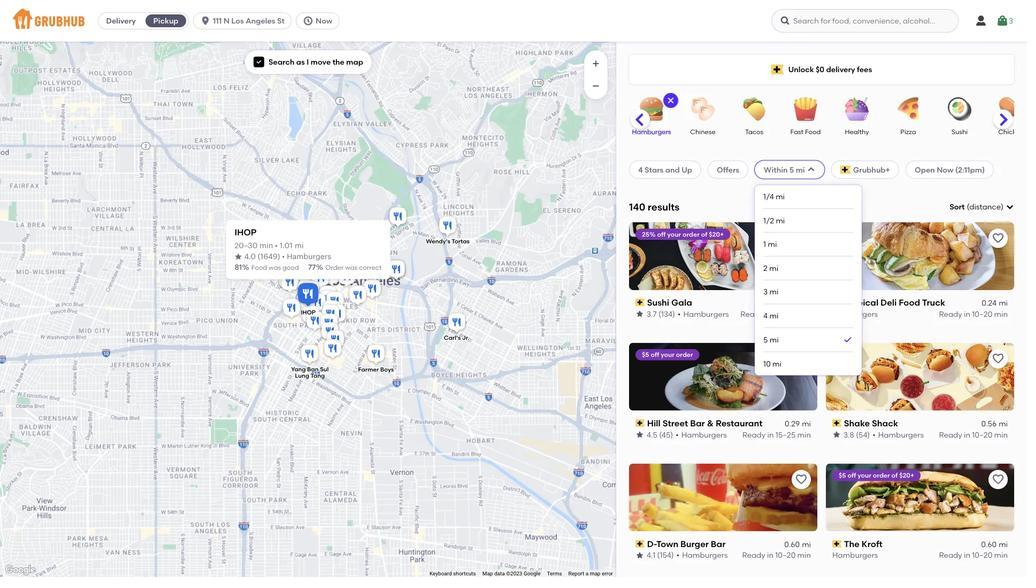 Task type: vqa. For each thing, say whether or not it's contained in the screenshot.
Omelet in the egg omelet - spicy turkey & egg $7.09
no



Task type: describe. For each thing, give the bounding box(es) containing it.
off for the
[[848, 472, 856, 480]]

fees
[[857, 65, 873, 74]]

hamburgers inside map 'region'
[[287, 253, 331, 261]]

4 mi
[[764, 312, 779, 321]]

your for street
[[661, 351, 675, 359]]

map region
[[0, 16, 729, 578]]

4 for 4 mi
[[764, 312, 768, 321]]

svg image inside now button
[[303, 16, 314, 26]]

save this restaurant button for shake shack
[[989, 350, 1008, 369]]

healthy image
[[839, 97, 876, 121]]

5 inside option
[[764, 336, 768, 345]]

order for gala
[[683, 231, 700, 238]]

sushi gala
[[647, 298, 692, 308]]

• inside ihop 20–30 min • 1.01 mi
[[275, 243, 278, 250]]

as
[[296, 58, 305, 67]]

pizza
[[901, 128, 917, 136]]

truck
[[922, 298, 946, 308]]

gus's drive-in image
[[275, 235, 296, 259]]

subscription pass image for tropical deli food truck
[[833, 299, 842, 307]]

tropical deli food truck
[[844, 298, 946, 308]]

move
[[311, 58, 331, 67]]

vegan hooligans image
[[326, 303, 348, 327]]

carl's
[[444, 335, 461, 342]]

st
[[277, 16, 285, 25]]

(54)
[[856, 431, 870, 440]]

sort ( distance )
[[950, 203, 1004, 212]]

star icon image for hill street bar & restaurant
[[636, 431, 644, 440]]

ihop for ihop
[[301, 309, 316, 317]]

subscription pass image for sushi gala
[[636, 299, 645, 307]]

within 5 mi
[[764, 165, 805, 174]]

n
[[224, 16, 230, 25]]

checkout
[[688, 389, 724, 398]]

• hamburgers for shake shack
[[873, 431, 924, 440]]

15–25
[[776, 431, 796, 440]]

% for 81
[[242, 263, 249, 272]]

the kroft logo image
[[826, 464, 1015, 532]]

order for kroft
[[873, 472, 890, 480]]

anna's fish market dtla image
[[300, 280, 322, 303]]

yang ban sul lung tang
[[291, 366, 329, 380]]

the
[[844, 539, 860, 550]]

and
[[666, 165, 680, 174]]

(134)
[[659, 310, 675, 319]]

in for shake shack
[[964, 431, 971, 440]]

1/4
[[764, 192, 774, 202]]

in for sushi gala
[[766, 310, 772, 319]]

• hamburgers for d-town burger bar
[[677, 552, 728, 561]]

chinese image
[[684, 97, 722, 121]]

ready for hill street bar & restaurant
[[743, 431, 766, 440]]

town
[[657, 539, 679, 550]]

1/2 mi
[[764, 216, 785, 225]]

(2:11pm)
[[956, 165, 985, 174]]

shake
[[844, 419, 870, 429]]

star icon image for sushi gala
[[636, 310, 644, 319]]

d-town burger bar logo image
[[629, 464, 818, 532]]

0.56 mi
[[982, 420, 1008, 429]]

main navigation navigation
[[0, 0, 1028, 42]]

(154)
[[657, 552, 674, 561]]

ihop for ihop 20–30 min • 1.01 mi
[[235, 228, 257, 238]]

bonaventure brewing co. image
[[310, 268, 331, 291]]

10–20 for the kroft
[[973, 552, 993, 561]]

shake shack logo image
[[826, 343, 1015, 411]]

• hamburgers for hill street bar & restaurant
[[676, 431, 727, 440]]

25% off your order of $20+
[[642, 231, 724, 238]]

ready for tropical deli food truck
[[939, 310, 963, 319]]

results
[[648, 201, 680, 213]]

none field containing sort
[[950, 202, 1015, 213]]

111 n los angeles st button
[[193, 12, 296, 29]]

the vegan joint image
[[325, 329, 346, 353]]

min for d-town burger bar
[[798, 552, 811, 561]]

shortcuts
[[453, 571, 476, 578]]

was for 81
[[269, 264, 281, 272]]

3 for 3
[[1009, 16, 1014, 25]]

min for sushi gala
[[798, 310, 811, 319]]

tacos image
[[736, 97, 773, 121]]

svg image inside 111 n los angeles st button
[[200, 16, 211, 26]]

ready for shake shack
[[939, 431, 963, 440]]

$5 for hill street bar & restaurant
[[642, 351, 649, 359]]

bossa nova image
[[300, 305, 322, 328]]

1 vertical spatial 20–30
[[774, 310, 796, 319]]

chicken image
[[993, 97, 1028, 121]]

food for tropical deli food truck
[[899, 298, 921, 308]]

carl's jr.
[[444, 335, 470, 342]]

keyboard shortcuts
[[430, 571, 476, 578]]

fast food image
[[787, 97, 825, 121]]

ready for sushi gala
[[741, 310, 764, 319]]

hamburgers image
[[633, 97, 671, 121]]

unlock
[[789, 65, 814, 74]]

1 horizontal spatial map
[[590, 571, 601, 578]]

svg image inside 3 button
[[996, 14, 1009, 27]]

stars
[[645, 165, 664, 174]]

grubhub+
[[853, 165, 891, 174]]

min for tropical deli food truck
[[995, 310, 1008, 319]]

wendy's tortas image
[[437, 215, 459, 239]]

yang ban sul lung tang image
[[299, 344, 321, 367]]

your for kroft
[[858, 472, 872, 480]]

off for hill
[[651, 351, 660, 359]]

open now (2:11pm)
[[915, 165, 985, 174]]

$20+ for kroft
[[900, 472, 915, 480]]

ready for d-town burger bar
[[743, 552, 766, 561]]

min for hill street bar & restaurant
[[798, 431, 811, 440]]

2 mi
[[764, 264, 779, 273]]

grubhub plus flag logo image for unlock $0 delivery fees
[[772, 64, 784, 75]]

min for shake shack
[[995, 431, 1008, 440]]

111 n los angeles st
[[213, 16, 285, 25]]

distance
[[970, 203, 1001, 212]]

angeles
[[246, 16, 275, 25]]

burger district image
[[318, 313, 340, 336]]

google
[[524, 571, 541, 578]]

20–30 inside ihop 20–30 min • 1.01 mi
[[235, 243, 258, 250]]

1 mi
[[764, 240, 777, 249]]

dollis - breakfast restaurant image
[[279, 272, 301, 295]]

0 vertical spatial food
[[805, 128, 821, 136]]

wendy's
[[426, 238, 451, 245]]

$0
[[816, 65, 825, 74]]

los
[[231, 16, 244, 25]]

subscription pass image for d-town burger bar
[[636, 541, 645, 548]]

0 vertical spatial 5
[[790, 165, 794, 174]]

proceed
[[646, 389, 677, 398]]

0.23
[[785, 299, 800, 308]]

hamburgers down the shack
[[879, 431, 924, 440]]

25%
[[642, 231, 656, 238]]

vurger guyz image
[[307, 292, 328, 316]]

shayan express image
[[319, 321, 341, 345]]

data
[[494, 571, 505, 578]]

sushi gala logo image
[[629, 223, 818, 290]]

1 vertical spatial now
[[937, 165, 954, 174]]

0 vertical spatial bar
[[690, 419, 705, 429]]

$5 off your order
[[642, 351, 693, 359]]

keyboard
[[430, 571, 452, 578]]

hill
[[647, 419, 661, 429]]

report a map error
[[569, 571, 613, 578]]

tacos
[[745, 128, 764, 136]]

wild living foods image
[[320, 303, 341, 327]]

• for sushi
[[678, 310, 681, 319]]

food for 81 % food was good
[[251, 264, 267, 272]]

farmer
[[358, 367, 379, 374]]

lung
[[295, 373, 309, 380]]

• for d-
[[677, 552, 680, 561]]

4 stars and up
[[638, 165, 693, 174]]

report
[[569, 571, 585, 578]]

( for 1649
[[258, 253, 260, 261]]

i
[[307, 58, 309, 67]]

3.8
[[844, 431, 855, 440]]

list box containing 1/4 mi
[[764, 185, 854, 376]]

3.7
[[647, 310, 657, 319]]

delivery
[[106, 16, 136, 25]]

$5 for the kroft
[[839, 472, 846, 480]]

burgershop image
[[321, 299, 343, 323]]

hamburgers down "the"
[[833, 552, 878, 561]]

save this restaurant image for d-town burger bar
[[795, 474, 808, 487]]

was for 77
[[345, 264, 358, 272]]

1
[[764, 240, 766, 249]]

in for tropical deli food truck
[[964, 310, 971, 319]]

deli
[[881, 298, 897, 308]]

ready in 10–20 min for d-town burger bar
[[743, 552, 811, 561]]

terms
[[547, 571, 562, 578]]

hamburgers down tropical
[[833, 310, 878, 319]]

hamburgers down hill street bar & restaurant
[[682, 431, 727, 440]]

4.0 ( 1649 )
[[244, 253, 280, 261]]

% for 77
[[316, 263, 323, 272]]

tropical
[[844, 298, 879, 308]]

svg image inside field
[[1006, 203, 1015, 211]]

google image
[[3, 564, 38, 578]]

restaurant
[[716, 419, 763, 429]]

d-town burger bar image
[[324, 291, 346, 314]]



Task type: locate. For each thing, give the bounding box(es) containing it.
1 horizontal spatial grubhub plus flag logo image
[[841, 166, 851, 174]]

map right the
[[346, 58, 363, 67]]

ban
[[307, 366, 319, 374]]

farmer boys image
[[366, 344, 387, 367]]

map
[[483, 571, 493, 578]]

0 horizontal spatial 0.60 mi
[[785, 541, 811, 550]]

2 vertical spatial order
[[873, 472, 890, 480]]

food inside 81 % food was good
[[251, 264, 267, 272]]

0.60 mi for the kroft
[[982, 541, 1008, 550]]

None field
[[950, 202, 1015, 213]]

1 horizontal spatial (
[[967, 203, 970, 212]]

1 horizontal spatial 5
[[790, 165, 794, 174]]

0.29
[[785, 420, 800, 429]]

1 vertical spatial 3
[[764, 288, 768, 297]]

error
[[602, 571, 613, 578]]

star icon image left 4.5
[[636, 431, 644, 440]]

food down 4.0 ( 1649 ) at the left
[[251, 264, 267, 272]]

3 inside list box
[[764, 288, 768, 297]]

20–30 down 0.23
[[774, 310, 796, 319]]

• right (154)
[[677, 552, 680, 561]]

1 horizontal spatial now
[[937, 165, 954, 174]]

star icon image for d-town burger bar
[[636, 552, 644, 560]]

grubhub plus flag logo image for grubhub+
[[841, 166, 851, 174]]

1 vertical spatial subscription pass image
[[636, 420, 645, 428]]

5 mi option
[[764, 329, 854, 353]]

• down 1.01 at the left top
[[282, 253, 285, 261]]

• left 1.01 at the left top
[[275, 243, 278, 250]]

your down (54)
[[858, 472, 872, 480]]

chinese
[[691, 128, 716, 136]]

( right 4.0
[[258, 253, 260, 261]]

sul
[[320, 366, 329, 374]]

sushi up "3.7 (134)"
[[647, 298, 670, 308]]

hill street bar & restaurant image
[[336, 266, 357, 290]]

$5 up proceed
[[642, 351, 649, 359]]

0 vertical spatial off
[[657, 231, 666, 238]]

1 horizontal spatial 3
[[1009, 16, 1014, 25]]

subscription pass image for shake shack
[[833, 420, 842, 428]]

2 0.60 mi from the left
[[982, 541, 1008, 550]]

star icon image left 4.1
[[636, 552, 644, 560]]

subscription pass image left sushi gala
[[636, 299, 645, 307]]

0.60 for the kroft
[[982, 541, 997, 550]]

10–20 for shake shack
[[973, 431, 993, 440]]

bar left &
[[690, 419, 705, 429]]

sushi gala image
[[362, 278, 383, 302]]

svg image right within 5 mi
[[807, 166, 816, 174]]

1 vertical spatial grubhub plus flag logo image
[[841, 166, 851, 174]]

0 vertical spatial 20–30
[[235, 243, 258, 250]]

5
[[790, 165, 794, 174], [764, 336, 768, 345]]

ihop inside ihop 20–30 min • 1.01 mi
[[235, 228, 257, 238]]

save this restaurant image
[[795, 232, 808, 245]]

keyboard shortcuts button
[[430, 571, 476, 578]]

) inside map 'region'
[[278, 253, 280, 261]]

your right 25% on the top of page
[[668, 231, 681, 238]]

off down the 3.8
[[848, 472, 856, 480]]

svg image
[[200, 16, 211, 26], [256, 59, 262, 65], [667, 96, 675, 105], [807, 166, 816, 174], [1006, 203, 1015, 211]]

4
[[638, 165, 643, 174], [764, 312, 768, 321]]

ale's restaurant image
[[322, 338, 344, 362]]

0 horizontal spatial ihop
[[235, 228, 257, 238]]

0 vertical spatial )
[[1001, 203, 1004, 212]]

1 horizontal spatial )
[[1001, 203, 1004, 212]]

d-town burger bar
[[647, 539, 726, 550]]

wendy's tortas
[[426, 238, 470, 245]]

0 horizontal spatial 20–30
[[235, 243, 258, 250]]

• hamburgers up 77
[[282, 253, 331, 261]]

4.5
[[647, 431, 658, 440]]

to
[[679, 389, 686, 398]]

0 vertical spatial your
[[668, 231, 681, 238]]

0.60 mi for d-town burger bar
[[785, 541, 811, 550]]

subscription pass image
[[833, 299, 842, 307], [636, 420, 645, 428], [636, 541, 645, 548]]

shake shack
[[844, 419, 899, 429]]

Search for food, convenience, alcohol... search field
[[772, 9, 959, 33]]

( right the sort
[[967, 203, 970, 212]]

rating image
[[235, 253, 242, 260]]

1 horizontal spatial food
[[805, 128, 821, 136]]

81
[[235, 263, 242, 272]]

5 right within
[[790, 165, 794, 174]]

save this restaurant button for d-town burger bar
[[792, 471, 811, 490]]

sushi image
[[941, 97, 979, 121]]

0.24 mi
[[982, 299, 1008, 308]]

2 vertical spatial off
[[848, 472, 856, 480]]

2 vertical spatial subscription pass image
[[833, 541, 842, 548]]

order
[[326, 264, 344, 272]]

now inside button
[[316, 16, 333, 25]]

• right (54)
[[873, 431, 876, 440]]

0 vertical spatial order
[[683, 231, 700, 238]]

3
[[1009, 16, 1014, 25], [764, 288, 768, 297]]

good
[[283, 264, 299, 272]]

4 left stars
[[638, 165, 643, 174]]

4 for 4 stars and up
[[638, 165, 643, 174]]

0 horizontal spatial now
[[316, 16, 333, 25]]

sushi for sushi gala
[[647, 298, 670, 308]]

0 horizontal spatial was
[[269, 264, 281, 272]]

ready for the kroft
[[939, 552, 963, 561]]

now
[[316, 16, 333, 25], [937, 165, 954, 174]]

star icon image left 3.7
[[636, 310, 644, 319]]

denny's image
[[386, 259, 407, 283]]

mi inside ihop 20–30 min • 1.01 mi
[[295, 243, 304, 250]]

master burger image
[[305, 310, 326, 334]]

check icon image
[[843, 335, 854, 346]]

bar right burger at right
[[711, 539, 726, 550]]

star icon image left the 3.8
[[833, 431, 841, 440]]

) for 4.0 ( 1649 )
[[278, 253, 280, 261]]

( inside map 'region'
[[258, 253, 260, 261]]

( for distance
[[967, 203, 970, 212]]

0 vertical spatial subscription pass image
[[833, 299, 842, 307]]

• hamburgers for sushi gala
[[678, 310, 729, 319]]

111
[[213, 16, 222, 25]]

1 vertical spatial order
[[676, 351, 693, 359]]

hamburgers down gala
[[684, 310, 729, 319]]

was inside 77 % order was correct
[[345, 264, 358, 272]]

1 vertical spatial )
[[278, 253, 280, 261]]

0 horizontal spatial bar
[[690, 419, 705, 429]]

mi inside option
[[770, 336, 779, 345]]

0 vertical spatial of
[[701, 231, 708, 238]]

0 horizontal spatial grubhub plus flag logo image
[[772, 64, 784, 75]]

subscription pass image left hill
[[636, 420, 645, 428]]

search
[[269, 58, 295, 67]]

0 vertical spatial $20+
[[709, 231, 724, 238]]

hill street bar & restaurant logo image
[[629, 343, 818, 411]]

1 vertical spatial ihop
[[301, 309, 316, 317]]

0 horizontal spatial food
[[251, 264, 267, 272]]

1 horizontal spatial 20–30
[[774, 310, 796, 319]]

subscription pass image for hill street bar & restaurant
[[636, 420, 645, 428]]

fast food
[[791, 128, 821, 136]]

$5 off your order of $20+
[[839, 472, 915, 480]]

0 vertical spatial 4
[[638, 165, 643, 174]]

0 horizontal spatial 0.60
[[785, 541, 800, 550]]

carl's jr. image
[[446, 312, 468, 336]]

shake shack image
[[321, 265, 343, 288]]

1/4 mi
[[764, 192, 785, 202]]

$20+ for gala
[[709, 231, 724, 238]]

• hamburgers down hill street bar & restaurant
[[676, 431, 727, 440]]

map data ©2023 google
[[483, 571, 541, 578]]

star icon image for shake shack
[[833, 431, 841, 440]]

2 vertical spatial food
[[899, 298, 921, 308]]

2 vertical spatial subscription pass image
[[636, 541, 645, 548]]

list box
[[764, 185, 854, 376]]

now right open
[[937, 165, 954, 174]]

1/2
[[764, 216, 774, 225]]

shack
[[872, 419, 899, 429]]

3.8 (54)
[[844, 431, 870, 440]]

smashburger image
[[281, 298, 302, 321]]

1 horizontal spatial 0.60
[[982, 541, 997, 550]]

10 mi
[[764, 360, 782, 369]]

sushi down sushi image
[[952, 128, 968, 136]]

0 vertical spatial (
[[967, 203, 970, 212]]

tropical deli food truck logo image
[[826, 223, 1015, 290]]

2 % from the left
[[316, 263, 323, 272]]

1 vertical spatial sushi
[[647, 298, 670, 308]]

burger den image
[[386, 259, 407, 283]]

save this restaurant image
[[992, 232, 1005, 245], [992, 353, 1005, 366], [795, 474, 808, 487], [992, 474, 1005, 487]]

10–20
[[973, 310, 993, 319], [973, 431, 993, 440], [776, 552, 796, 561], [973, 552, 993, 561]]

svg image
[[975, 14, 988, 27], [996, 14, 1009, 27], [303, 16, 314, 26], [780, 16, 791, 26]]

0 horizontal spatial 4
[[638, 165, 643, 174]]

subscription pass image left d-
[[636, 541, 645, 548]]

1 vertical spatial off
[[651, 351, 660, 359]]

sort
[[950, 203, 965, 212]]

habibi bites image
[[277, 270, 299, 293]]

10–20 for d-town burger bar
[[776, 552, 796, 561]]

svg image right the distance
[[1006, 203, 1015, 211]]

plus icon image
[[591, 58, 602, 69]]

$5 down the 3.8
[[839, 472, 846, 480]]

svg image left 111
[[200, 16, 211, 26]]

the
[[333, 58, 345, 67]]

hamburgers down burger at right
[[682, 552, 728, 561]]

0 vertical spatial subscription pass image
[[636, 299, 645, 307]]

1 vertical spatial your
[[661, 351, 675, 359]]

1 vertical spatial of
[[892, 472, 898, 480]]

cargo snack shack image
[[387, 206, 409, 230]]

off
[[657, 231, 666, 238], [651, 351, 660, 359], [848, 472, 856, 480]]

0 vertical spatial 3
[[1009, 16, 1014, 25]]

0 horizontal spatial 5
[[764, 336, 768, 345]]

1.01
[[280, 243, 293, 250]]

1 horizontal spatial $5
[[839, 472, 846, 480]]

1 0.60 mi from the left
[[785, 541, 811, 550]]

• down gala
[[678, 310, 681, 319]]

1 horizontal spatial 4
[[764, 312, 768, 321]]

2 0.60 from the left
[[982, 541, 997, 550]]

0 vertical spatial grubhub plus flag logo image
[[772, 64, 784, 75]]

• for shake
[[873, 431, 876, 440]]

delivery button
[[99, 12, 143, 29]]

ihop 20–30 min • 1.01 mi
[[235, 228, 304, 250]]

was inside 81 % food was good
[[269, 264, 281, 272]]

now up "move"
[[316, 16, 333, 25]]

save this restaurant button for tropical deli food truck
[[989, 229, 1008, 248]]

1 vertical spatial 4
[[764, 312, 768, 321]]

0 horizontal spatial of
[[701, 231, 708, 238]]

gala
[[672, 298, 692, 308]]

your for gala
[[668, 231, 681, 238]]

0 vertical spatial $5
[[642, 351, 649, 359]]

) for sort ( distance )
[[1001, 203, 1004, 212]]

burger
[[681, 539, 709, 550]]

0 horizontal spatial $5
[[642, 351, 649, 359]]

1 horizontal spatial was
[[345, 264, 358, 272]]

in for hill street bar & restaurant
[[768, 431, 774, 440]]

order for street
[[676, 351, 693, 359]]

offers
[[717, 165, 740, 174]]

pickup button
[[143, 12, 188, 29]]

4.5 (45)
[[647, 431, 673, 440]]

now button
[[296, 12, 344, 29]]

• for hill
[[676, 431, 679, 440]]

• hamburgers down gala
[[678, 310, 729, 319]]

( inside field
[[967, 203, 970, 212]]

svg image left 'search'
[[256, 59, 262, 65]]

0 horizontal spatial 3
[[764, 288, 768, 297]]

of for sushi gala
[[701, 231, 708, 238]]

ihop
[[235, 228, 257, 238], [301, 309, 316, 317]]

min inside ihop 20–30 min • 1.01 mi
[[260, 243, 273, 250]]

) down 1.01 at the left top
[[278, 253, 280, 261]]

arda's cafe image
[[317, 285, 339, 308]]

1 horizontal spatial ihop
[[301, 309, 316, 317]]

terms link
[[547, 571, 562, 578]]

1 % from the left
[[242, 263, 249, 272]]

subscription pass image for the kroft
[[833, 541, 842, 548]]

food right fast
[[805, 128, 821, 136]]

2 vertical spatial your
[[858, 472, 872, 480]]

search as i move the map
[[269, 58, 363, 67]]

81 % food was good
[[235, 263, 299, 272]]

hamburgers down hamburgers image
[[632, 128, 671, 136]]

a
[[586, 571, 589, 578]]

of for the kroft
[[892, 472, 898, 480]]

10–20 for tropical deli food truck
[[973, 310, 993, 319]]

grubhub plus flag logo image left grubhub+
[[841, 166, 851, 174]]

%
[[242, 263, 249, 272], [316, 263, 323, 272]]

tropical deli food truck image
[[347, 285, 369, 308]]

subscription pass image
[[636, 299, 645, 307], [833, 420, 842, 428], [833, 541, 842, 548]]

1 vertical spatial (
[[258, 253, 260, 261]]

0 horizontal spatial sushi
[[647, 298, 670, 308]]

1 horizontal spatial $20+
[[900, 472, 915, 480]]

140
[[629, 201, 646, 213]]

off right 25% on the top of page
[[657, 231, 666, 238]]

the melt - 7th & figueroa, la image
[[296, 279, 317, 302]]

kroft
[[862, 539, 883, 550]]

0 vertical spatial map
[[346, 58, 363, 67]]

1 was from the left
[[269, 264, 281, 272]]

5 up 10
[[764, 336, 768, 345]]

4 down 3 mi
[[764, 312, 768, 321]]

was right order
[[345, 264, 358, 272]]

0 vertical spatial ihop
[[235, 228, 257, 238]]

3 inside button
[[1009, 16, 1014, 25]]

3 for 3 mi
[[764, 288, 768, 297]]

0.56
[[982, 420, 997, 429]]

% left order
[[316, 263, 323, 272]]

sushi for sushi
[[952, 128, 968, 136]]

1 vertical spatial map
[[590, 571, 601, 578]]

1 horizontal spatial bar
[[711, 539, 726, 550]]

ready in 10–20 min for the kroft
[[939, 552, 1008, 561]]

healthy
[[845, 128, 869, 136]]

chicken
[[999, 128, 1024, 136]]

hamburgers up 77
[[287, 253, 331, 261]]

boys
[[380, 367, 394, 374]]

1 0.60 from the left
[[785, 541, 800, 550]]

1 vertical spatial subscription pass image
[[833, 420, 842, 428]]

subscription pass image left "the"
[[833, 541, 842, 548]]

2 was from the left
[[345, 264, 358, 272]]

1 vertical spatial $5
[[839, 472, 846, 480]]

0.60 for d-town burger bar
[[785, 541, 800, 550]]

min for the kroft
[[995, 552, 1008, 561]]

ready in 10–20 min for shake shack
[[939, 431, 1008, 440]]

your up proceed
[[661, 351, 675, 359]]

off for sushi
[[657, 231, 666, 238]]

order
[[683, 231, 700, 238], [676, 351, 693, 359], [873, 472, 890, 480]]

2
[[764, 264, 768, 273]]

• right (45)
[[676, 431, 679, 440]]

1 vertical spatial 5
[[764, 336, 768, 345]]

ready in 10–20 min for tropical deli food truck
[[939, 310, 1008, 319]]

svg image left chinese image
[[667, 96, 675, 105]]

ready in 10–20 min
[[939, 310, 1008, 319], [939, 431, 1008, 440], [743, 552, 811, 561], [939, 552, 1008, 561]]

0 horizontal spatial )
[[278, 253, 280, 261]]

off up proceed
[[651, 351, 660, 359]]

• hamburgers down burger at right
[[677, 552, 728, 561]]

food right deli
[[899, 298, 921, 308]]

subscription pass image left tropical
[[833, 299, 842, 307]]

1 vertical spatial food
[[251, 264, 267, 272]]

$20+
[[709, 231, 724, 238], [900, 472, 915, 480]]

1 horizontal spatial 0.60 mi
[[982, 541, 1008, 550]]

1 horizontal spatial of
[[892, 472, 898, 480]]

20–30 up 4.0
[[235, 243, 258, 250]]

) inside field
[[1001, 203, 1004, 212]]

min
[[260, 243, 273, 250], [798, 310, 811, 319], [995, 310, 1008, 319], [798, 431, 811, 440], [995, 431, 1008, 440], [798, 552, 811, 561], [995, 552, 1008, 561]]

save this restaurant image for shake shack
[[992, 353, 1005, 366]]

0 horizontal spatial map
[[346, 58, 363, 67]]

3 mi
[[764, 288, 779, 297]]

4.1
[[647, 552, 656, 561]]

1 horizontal spatial sushi
[[952, 128, 968, 136]]

0 horizontal spatial $20+
[[709, 231, 724, 238]]

ihop image
[[295, 281, 321, 310]]

• hamburgers inside map 'region'
[[282, 253, 331, 261]]

correct
[[359, 264, 382, 272]]

farmer boys
[[358, 367, 394, 374]]

grubhub plus flag logo image left unlock
[[772, 64, 784, 75]]

0 horizontal spatial %
[[242, 263, 249, 272]]

subscription pass image left shake
[[833, 420, 842, 428]]

0 vertical spatial now
[[316, 16, 333, 25]]

was down 1649
[[269, 264, 281, 272]]

(
[[967, 203, 970, 212], [258, 253, 260, 261]]

% down 4.0
[[242, 263, 249, 272]]

0.29 mi
[[785, 420, 811, 429]]

3.7 (134)
[[647, 310, 675, 319]]

street
[[663, 419, 688, 429]]

1 horizontal spatial %
[[316, 263, 323, 272]]

up
[[682, 165, 693, 174]]

• hamburgers down the shack
[[873, 431, 924, 440]]

pickup
[[153, 16, 179, 25]]

(45)
[[659, 431, 673, 440]]

2 horizontal spatial food
[[899, 298, 921, 308]]

map right a
[[590, 571, 601, 578]]

0 vertical spatial sushi
[[952, 128, 968, 136]]

food
[[805, 128, 821, 136], [251, 264, 267, 272], [899, 298, 921, 308]]

el charro restaurant image
[[269, 249, 290, 272]]

) right the sort
[[1001, 203, 1004, 212]]

save this restaurant button
[[792, 229, 811, 248], [989, 229, 1008, 248], [989, 350, 1008, 369], [792, 471, 811, 490], [989, 471, 1008, 490]]

save this restaurant image for tropical deli food truck
[[992, 232, 1005, 245]]

1 vertical spatial bar
[[711, 539, 726, 550]]

pizza image
[[890, 97, 927, 121]]

0 horizontal spatial (
[[258, 253, 260, 261]]

salt n peppa image
[[318, 289, 339, 313]]

in for the kroft
[[964, 552, 971, 561]]

1 vertical spatial $20+
[[900, 472, 915, 480]]

minus icon image
[[591, 81, 602, 92]]

star icon image
[[636, 310, 644, 319], [636, 431, 644, 440], [833, 431, 841, 440], [636, 552, 644, 560]]

grubhub plus flag logo image
[[772, 64, 784, 75], [841, 166, 851, 174]]

in for d-town burger bar
[[767, 552, 774, 561]]



